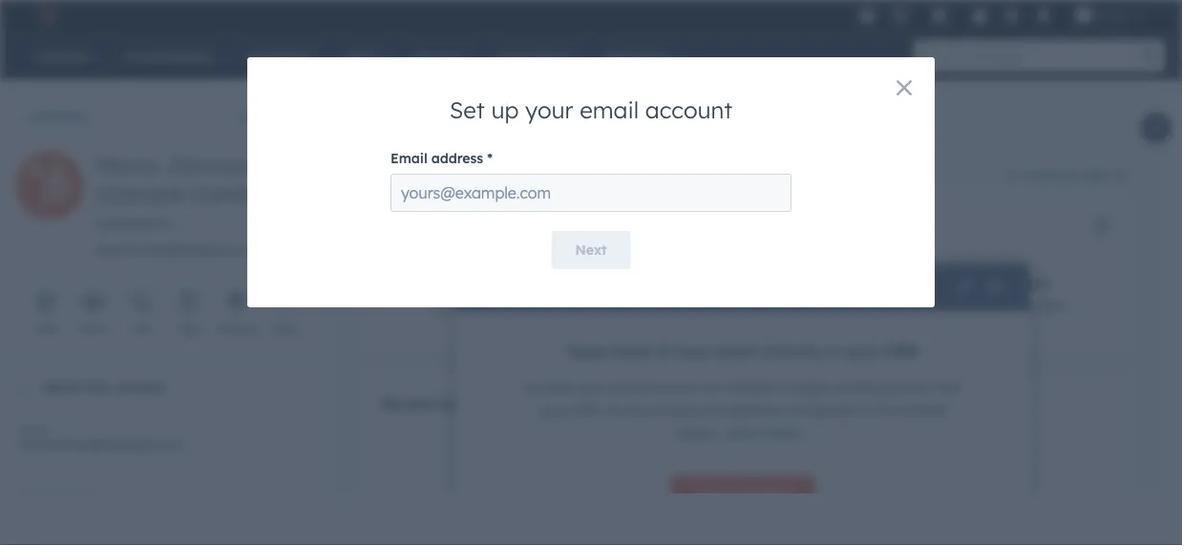 Task type: vqa. For each thing, say whether or not it's contained in the screenshot.
unassigned contacts
no



Task type: locate. For each thing, give the bounding box(es) containing it.
connect for connect inbox
[[695, 486, 749, 503]]

0 vertical spatial account
[[646, 96, 733, 124]]

learn more
[[724, 425, 802, 442]]

about this contact button
[[0, 361, 311, 413]]

connect up crm.
[[523, 379, 575, 396]]

will
[[787, 402, 807, 419]]

email inside dialog
[[391, 150, 428, 167]]

mdt right am
[[1040, 298, 1068, 314]]

funky button
[[1064, 0, 1158, 31]]

2 to from the left
[[780, 379, 793, 396]]

about
[[42, 379, 82, 395]]

account
[[646, 96, 733, 124], [649, 379, 700, 396]]

in up begin
[[826, 342, 840, 361]]

1 vertical spatial account
[[649, 379, 700, 396]]

to
[[704, 379, 717, 396], [780, 379, 793, 396]]

begin
[[797, 379, 832, 396]]

connect
[[523, 379, 575, 396], [695, 486, 749, 503]]

1 horizontal spatial mdt
[[1040, 298, 1068, 314]]

notifications image
[[1036, 9, 1053, 26]]

email
[[580, 96, 639, 124], [716, 342, 758, 361], [611, 379, 645, 396], [657, 402, 692, 419]]

number
[[56, 490, 98, 504]]

email for email
[[80, 323, 107, 336]]

more image
[[277, 295, 292, 311]]

1 horizontal spatial connect
[[695, 486, 749, 503]]

0 vertical spatial email
[[391, 150, 428, 167]]

email down about
[[19, 423, 49, 437]]

email up the all
[[611, 379, 645, 396]]

from
[[934, 379, 964, 396]]

0 vertical spatial connect
[[523, 379, 575, 396]]

connect inside connect your email account to hubspot to begin sending emails from your crm. all your email conversations will appear in the timeline below.
[[523, 379, 575, 396]]

appear
[[810, 402, 856, 419]]

connect left inbox
[[695, 486, 749, 503]]

1 vertical spatial connect
[[695, 486, 749, 503]]

0 vertical spatial emailmaria@hubspot.com
[[96, 242, 262, 258]]

call image
[[134, 295, 149, 311]]

your inside dialog
[[526, 96, 574, 124]]

notifications button
[[1028, 0, 1061, 31]]

this
[[86, 379, 111, 395]]

overview
[[386, 113, 448, 129]]

email emailmaria@hubspot.com
[[19, 423, 186, 453]]

3:29
[[504, 298, 529, 314]]

11:33
[[982, 298, 1012, 314]]

emailmaria@hubspot.com up number
[[19, 437, 186, 453]]

expand dialog image
[[957, 281, 973, 296]]

connect inside button
[[695, 486, 749, 503]]

more
[[272, 323, 297, 336]]

email
[[391, 150, 428, 167], [80, 323, 107, 336], [19, 423, 49, 437]]

recent communications
[[381, 394, 564, 413]]

0 horizontal spatial connect
[[523, 379, 575, 396]]

data highlights
[[381, 213, 500, 232]]

your right up
[[526, 96, 574, 124]]

navigation
[[358, 97, 588, 145]]

hubspot link
[[23, 4, 72, 27]]

1 vertical spatial email
[[80, 323, 107, 336]]

all
[[606, 402, 621, 419]]

2 vertical spatial email
[[19, 423, 49, 437]]

connect inbox button
[[671, 476, 816, 514]]

1 vertical spatial in
[[860, 402, 871, 419]]

address
[[432, 150, 484, 167]]

connect for connect your email account to hubspot to begin sending emails from your crm. all your email conversations will appear in the timeline below.
[[523, 379, 575, 396]]

your right of
[[676, 342, 711, 361]]

meeting
[[217, 323, 257, 336]]

set up your email account dialog
[[247, 57, 935, 308]]

0 horizontal spatial mdt
[[557, 298, 585, 314]]

crm
[[884, 342, 919, 361]]

keep
[[568, 342, 606, 361]]

search button
[[1133, 40, 1166, 73]]

note
[[33, 323, 58, 336]]

mdt inside last activity date 10/27/2023 11:33 am mdt
[[1040, 298, 1068, 314]]

1 vertical spatial emailmaria@hubspot.com
[[19, 437, 186, 453]]

your
[[526, 96, 574, 124], [676, 342, 711, 361], [844, 342, 880, 361], [579, 379, 607, 396], [538, 402, 567, 419], [625, 402, 653, 419]]

10/18/2023 3:29 pm mdt
[[429, 298, 585, 314]]

email inside the email emailmaria@hubspot.com
[[19, 423, 49, 437]]

emailmaria@hubspot.com
[[96, 242, 262, 258], [19, 437, 186, 453]]

in left the the
[[860, 402, 871, 419]]

0 horizontal spatial email
[[19, 423, 49, 437]]

1 horizontal spatial to
[[780, 379, 793, 396]]

to up will
[[780, 379, 793, 396]]

phone
[[19, 490, 53, 504]]

crm.
[[570, 402, 603, 419]]

mdt
[[557, 298, 585, 314], [1040, 298, 1068, 314]]

2 horizontal spatial email
[[391, 150, 428, 167]]

email right activities
[[580, 96, 639, 124]]

1 horizontal spatial email
[[80, 323, 107, 336]]

activity
[[763, 342, 821, 361]]

settings link
[[1000, 5, 1024, 25]]

to up conversations at the bottom
[[704, 379, 717, 396]]

up
[[492, 96, 519, 124]]

connect inbox
[[695, 486, 792, 503]]

account inside dialog
[[646, 96, 733, 124]]

0 vertical spatial in
[[826, 342, 840, 361]]

lead
[[732, 298, 763, 314]]

emailmaria@hubspot.com down salesperson
[[96, 242, 262, 258]]

email down email icon on the bottom of the page
[[80, 323, 107, 336]]

email down overview button
[[391, 150, 428, 167]]

help button
[[964, 0, 997, 31]]

call
[[132, 323, 150, 336]]

meeting image
[[229, 295, 244, 311]]

connect your email account to hubspot to begin sending emails from your crm. all your email conversations will appear in the timeline below.
[[523, 379, 964, 442]]

2 mdt from the left
[[1040, 298, 1068, 314]]

learn more button
[[717, 425, 809, 442]]

more
[[767, 425, 802, 442]]

below.
[[677, 425, 717, 442]]

in
[[826, 342, 840, 361], [860, 402, 871, 419]]

last
[[926, 276, 955, 291]]

pm
[[533, 298, 553, 314]]

account inside connect your email account to hubspot to begin sending emails from your crm. all your email conversations will appear in the timeline below.
[[649, 379, 700, 396]]

salesperson
[[96, 215, 172, 232]]

0 horizontal spatial to
[[704, 379, 717, 396]]

mdt right "pm"
[[557, 298, 585, 314]]

1 horizontal spatial in
[[860, 402, 871, 419]]

10/27/2023
[[908, 298, 979, 314]]



Task type: describe. For each thing, give the bounding box(es) containing it.
activities
[[503, 113, 560, 129]]

maria johnson (sample contact) salesperson
[[96, 151, 285, 232]]

contact
[[115, 379, 165, 395]]

your up crm.
[[579, 379, 607, 396]]

keep track of your email activity in your crm
[[568, 342, 919, 361]]

marketplaces image
[[932, 9, 949, 26]]

email for email address
[[391, 150, 428, 167]]

actions button
[[228, 97, 315, 136]]

customize
[[1023, 168, 1083, 182]]

funky
[[1097, 7, 1129, 23]]

about this contact
[[42, 379, 165, 395]]

johnson
[[165, 151, 256, 180]]

(sample
[[96, 180, 185, 208]]

task image
[[181, 295, 197, 311]]

phone number
[[19, 490, 98, 504]]

communications
[[438, 394, 564, 413]]

email inside dialog
[[580, 96, 639, 124]]

email for email emailmaria@hubspot.com
[[19, 423, 49, 437]]

learn
[[724, 425, 763, 442]]

funky menu
[[854, 0, 1160, 31]]

marketplaces button
[[920, 0, 960, 31]]

1 mdt from the left
[[557, 298, 585, 314]]

email up below.
[[657, 402, 692, 419]]

inbox
[[753, 486, 792, 503]]

tabs
[[1086, 168, 1111, 182]]

calling icon button
[[884, 3, 916, 28]]

hubspot
[[721, 379, 776, 396]]

funky town image
[[1076, 7, 1093, 24]]

customize tabs link
[[997, 160, 1137, 190]]

hubspot image
[[34, 4, 57, 27]]

sending
[[836, 379, 885, 396]]

conversations
[[695, 402, 783, 419]]

search image
[[1143, 50, 1156, 63]]

your left crm.
[[538, 402, 567, 419]]

highlights
[[423, 213, 500, 232]]

upgrade link
[[856, 5, 880, 25]]

your up "sending"
[[844, 342, 880, 361]]

activities button
[[475, 98, 587, 144]]

close image
[[897, 80, 913, 96]]

in inside connect your email account to hubspot to begin sending emails from your crm. all your email conversations will appear in the timeline below.
[[860, 402, 871, 419]]

the
[[875, 402, 895, 419]]

email image
[[86, 295, 101, 311]]

note image
[[38, 295, 53, 311]]

maria
[[96, 151, 158, 180]]

timeline
[[899, 402, 948, 419]]

close dialog image
[[988, 281, 1003, 296]]

upgrade image
[[859, 8, 877, 25]]

recent
[[381, 394, 433, 413]]

track
[[611, 342, 651, 361]]

set
[[450, 96, 485, 124]]

data
[[381, 213, 418, 232]]

calling icon image
[[891, 7, 909, 25]]

Phone number text field
[[19, 486, 311, 525]]

overview button
[[359, 98, 475, 144]]

set up your email account
[[450, 96, 733, 124]]

customize tabs
[[1023, 168, 1111, 182]]

email up hubspot
[[716, 342, 758, 361]]

email address
[[391, 150, 484, 167]]

contact)
[[191, 180, 285, 208]]

Search HubSpot search field
[[914, 40, 1149, 73]]

next button
[[552, 231, 631, 269]]

task
[[178, 323, 200, 336]]

navigation containing overview
[[358, 97, 588, 145]]

1 to from the left
[[704, 379, 717, 396]]

contacts link
[[15, 108, 89, 125]]

emails
[[889, 379, 930, 396]]

help image
[[972, 9, 989, 26]]

last activity date 10/27/2023 11:33 am mdt
[[908, 276, 1068, 314]]

Email address text field
[[391, 174, 792, 212]]

next
[[576, 242, 607, 258]]

10/18/2023
[[429, 298, 501, 314]]

your right the all
[[625, 402, 653, 419]]

0 horizontal spatial in
[[826, 342, 840, 361]]

actions
[[240, 108, 289, 125]]

settings image
[[1004, 8, 1021, 25]]

date
[[1020, 276, 1051, 291]]

contacts
[[30, 108, 89, 125]]

of
[[656, 342, 671, 361]]

activity
[[958, 276, 1017, 291]]

am
[[1016, 298, 1036, 314]]



